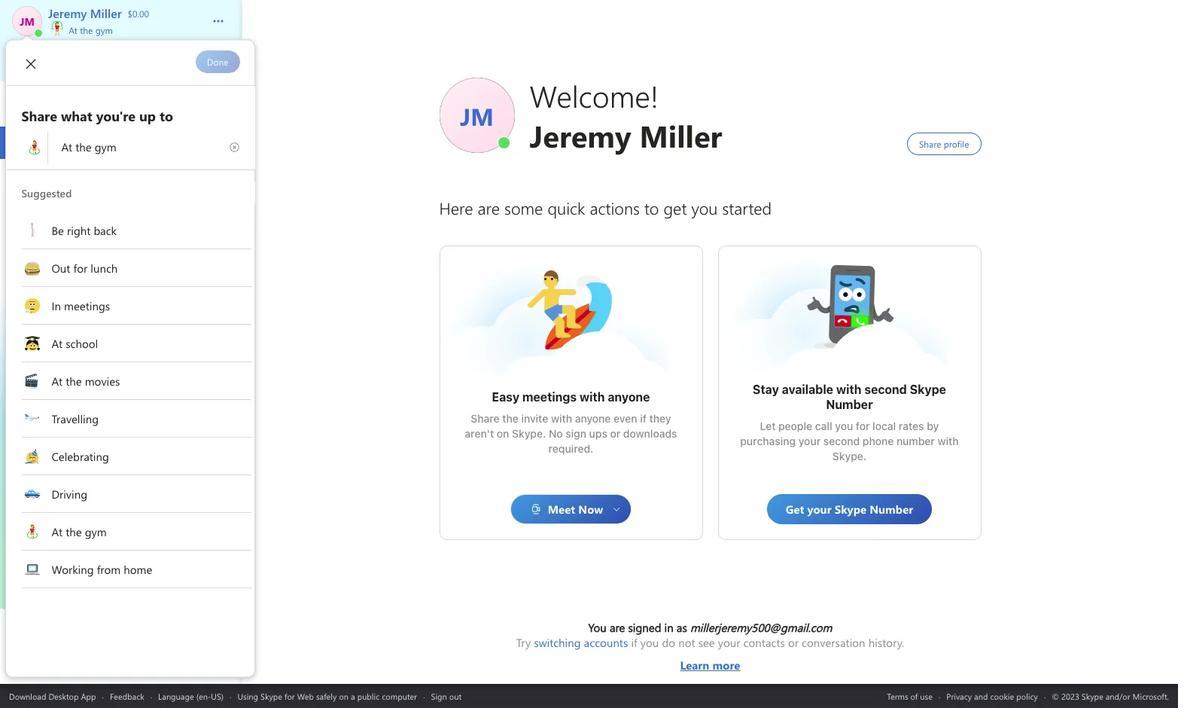 Task type: vqa. For each thing, say whether or not it's contained in the screenshot.
gym
yes



Task type: locate. For each thing, give the bounding box(es) containing it.
0 horizontal spatial on
[[339, 690, 349, 702]]

share
[[471, 412, 500, 425]]

sign
[[431, 690, 447, 702]]

0 horizontal spatial if
[[632, 635, 638, 650]]

you right call
[[836, 420, 854, 432]]

0 vertical spatial skype
[[910, 383, 947, 396]]

anyone inside the "share the invite with anyone even if they aren't on skype. no sign ups or downloads required."
[[575, 412, 611, 425]]

at
[[69, 24, 78, 36]]

required.
[[549, 442, 594, 455]]

your
[[799, 435, 821, 447], [719, 635, 741, 650]]

1 vertical spatial the
[[503, 412, 519, 425]]

download desktop app link
[[9, 690, 96, 702]]

you
[[589, 620, 607, 635]]

web
[[297, 690, 314, 702]]

terms of use link
[[888, 690, 933, 702]]

skype
[[910, 383, 947, 396], [261, 690, 282, 702]]

using skype for web safely on a public computer link
[[238, 690, 417, 702]]

for left the local
[[856, 420, 870, 432]]

1 horizontal spatial or
[[789, 635, 799, 650]]

with down by
[[938, 435, 959, 447]]

us)
[[211, 690, 224, 702]]

1 vertical spatial skype.
[[833, 450, 867, 463]]

even
[[614, 412, 638, 425]]

accounts
[[584, 635, 629, 650]]

1 horizontal spatial the
[[503, 412, 519, 425]]

you inside the let people call you for local rates by purchasing your second phone number with skype.
[[836, 420, 854, 432]]

1 vertical spatial anyone
[[575, 412, 611, 425]]

0 horizontal spatial you
[[641, 635, 659, 650]]

0 vertical spatial if
[[640, 412, 647, 425]]

skype. down phone
[[833, 450, 867, 463]]

sign
[[566, 427, 587, 440]]

history.
[[869, 635, 905, 650]]

0 vertical spatial anyone
[[608, 390, 650, 404]]

second up the local
[[865, 383, 908, 396]]

1 horizontal spatial your
[[799, 435, 821, 447]]

learn
[[681, 658, 710, 673]]

the for gym
[[80, 24, 93, 36]]

purchasing
[[741, 435, 796, 447]]

skype inside stay available with second skype number
[[910, 383, 947, 396]]

skype. down invite
[[512, 427, 546, 440]]

0 vertical spatial or
[[611, 427, 621, 440]]

you
[[836, 420, 854, 432], [641, 635, 659, 650]]

or right contacts
[[789, 635, 799, 650]]

skype right the using
[[261, 690, 282, 702]]

switching accounts link
[[534, 635, 629, 650]]

0 horizontal spatial skype.
[[512, 427, 546, 440]]

0 horizontal spatial for
[[285, 690, 295, 702]]

anyone
[[608, 390, 650, 404], [575, 412, 611, 425]]

0 horizontal spatial skype
[[261, 690, 282, 702]]

1 horizontal spatial second
[[865, 383, 908, 396]]

0 horizontal spatial or
[[611, 427, 621, 440]]

1 horizontal spatial you
[[836, 420, 854, 432]]

skype up by
[[910, 383, 947, 396]]

0 vertical spatial on
[[497, 427, 509, 440]]

1 horizontal spatial if
[[640, 412, 647, 425]]

share the invite with anyone even if they aren't on skype. no sign ups or downloads required.
[[465, 412, 680, 455]]

0 vertical spatial you
[[836, 420, 854, 432]]

sign out link
[[431, 690, 462, 702]]

on down share
[[497, 427, 509, 440]]

1 horizontal spatial skype.
[[833, 450, 867, 463]]

or
[[611, 427, 621, 440], [789, 635, 799, 650]]

1 vertical spatial second
[[824, 435, 860, 447]]

0 vertical spatial your
[[799, 435, 821, 447]]

1 vertical spatial skype
[[261, 690, 282, 702]]

on
[[497, 427, 509, 440], [339, 690, 349, 702]]

app
[[81, 690, 96, 702]]

ups
[[590, 427, 608, 440]]

your right see
[[719, 635, 741, 650]]

gym
[[95, 24, 113, 36]]

second down call
[[824, 435, 860, 447]]

1 vertical spatial if
[[632, 635, 638, 650]]

bell
[[76, 409, 95, 425]]

the down easy
[[503, 412, 519, 425]]

available
[[782, 383, 834, 396]]

see
[[699, 635, 715, 650]]

0 vertical spatial for
[[856, 420, 870, 432]]

for left 'web'
[[285, 690, 295, 702]]

1 horizontal spatial skype
[[910, 383, 947, 396]]

1 vertical spatial you
[[641, 635, 659, 650]]

if up downloads
[[640, 412, 647, 425]]

0 vertical spatial skype.
[[512, 427, 546, 440]]

if
[[640, 412, 647, 425], [632, 635, 638, 650]]

switching
[[534, 635, 581, 650]]

use
[[921, 690, 933, 702]]

rates
[[899, 420, 925, 432]]

anyone up ups
[[575, 412, 611, 425]]

second
[[865, 383, 908, 396], [824, 435, 860, 447]]

1 vertical spatial your
[[719, 635, 741, 650]]

tab list
[[0, 85, 242, 127]]

feedback link
[[110, 690, 144, 702]]

desktop
[[48, 690, 79, 702]]

0 horizontal spatial the
[[80, 24, 93, 36]]

mansurfer
[[526, 269, 580, 285]]

your down call
[[799, 435, 821, 447]]

the inside the "share the invite with anyone even if they aren't on skype. no sign ups or downloads required."
[[503, 412, 519, 425]]

with
[[837, 383, 862, 396], [580, 390, 605, 404], [551, 412, 573, 425], [938, 435, 959, 447]]

invite
[[522, 412, 549, 425]]

language
[[158, 690, 194, 702]]

0 horizontal spatial your
[[719, 635, 741, 650]]

the right the "at"
[[80, 24, 93, 36]]

terms
[[888, 690, 909, 702]]

or right ups
[[611, 427, 621, 440]]

1 horizontal spatial for
[[856, 420, 870, 432]]

if right are on the bottom right
[[632, 635, 638, 650]]

whosthis
[[805, 261, 852, 277]]

skype.
[[512, 427, 546, 440], [833, 450, 867, 463]]

anyone up even
[[608, 390, 650, 404]]

with up number
[[837, 383, 862, 396]]

0 vertical spatial second
[[865, 383, 908, 396]]

with up no
[[551, 412, 573, 425]]

privacy and cookie policy link
[[947, 690, 1039, 702]]

phone
[[863, 435, 894, 447]]

for
[[856, 420, 870, 432], [285, 690, 295, 702]]

if inside try switching accounts if you do not see your contacts or conversation history. learn more
[[632, 635, 638, 650]]

the
[[80, 24, 93, 36], [503, 412, 519, 425]]

0 vertical spatial the
[[80, 24, 93, 36]]

0 horizontal spatial second
[[824, 435, 860, 447]]

1 horizontal spatial on
[[497, 427, 509, 440]]

1 vertical spatial or
[[789, 635, 799, 650]]

second inside stay available with second skype number
[[865, 383, 908, 396]]

easy meetings with anyone
[[492, 390, 650, 404]]

sign out
[[431, 690, 462, 702]]

on left 'a' at the left bottom of page
[[339, 690, 349, 702]]

number
[[827, 398, 874, 411]]

are
[[610, 620, 626, 635]]

with inside the let people call you for local rates by purchasing your second phone number with skype.
[[938, 435, 959, 447]]

the inside button
[[80, 24, 93, 36]]

conversation
[[802, 635, 866, 650]]

cookie
[[991, 690, 1015, 702]]

you left do on the bottom right of the page
[[641, 635, 659, 650]]



Task type: describe. For each thing, give the bounding box(es) containing it.
as
[[677, 620, 688, 635]]

groups,
[[70, 55, 105, 69]]

language (en-us)
[[158, 690, 224, 702]]

people, groups, messages, web button
[[12, 48, 200, 75]]

feedback
[[110, 690, 144, 702]]

using
[[238, 690, 258, 702]]

out
[[450, 690, 462, 702]]

try
[[517, 635, 531, 650]]

if inside the "share the invite with anyone even if they aren't on skype. no sign ups or downloads required."
[[640, 412, 647, 425]]

let
[[761, 420, 776, 432]]

(en-
[[196, 690, 211, 702]]

download
[[9, 690, 46, 702]]

language (en-us) link
[[158, 690, 224, 702]]

at the gym
[[66, 24, 113, 36]]

or inside try switching accounts if you do not see your contacts or conversation history. learn more
[[789, 635, 799, 650]]

1 vertical spatial on
[[339, 690, 349, 702]]

terms of use
[[888, 690, 933, 702]]

Edit mood message text field
[[60, 139, 226, 155]]

of
[[911, 690, 919, 702]]

privacy and cookie policy
[[947, 690, 1039, 702]]

number
[[897, 435, 936, 447]]

web
[[158, 55, 177, 69]]

aren't
[[465, 427, 494, 440]]

download desktop app
[[9, 690, 96, 702]]

stay
[[753, 383, 780, 396]]

let people call you for local rates by purchasing your second phone number with skype.
[[741, 420, 962, 463]]

local
[[873, 420, 897, 432]]

a
[[351, 690, 355, 702]]

with inside stay available with second skype number
[[837, 383, 862, 396]]

call
[[816, 420, 833, 432]]

more
[[713, 658, 741, 673]]

safely
[[316, 690, 337, 702]]

policy
[[1017, 690, 1039, 702]]

contacts
[[744, 635, 786, 650]]

people,
[[33, 55, 67, 69]]

privacy
[[947, 690, 973, 702]]

in
[[665, 620, 674, 635]]

signed
[[629, 620, 662, 635]]

with up ups
[[580, 390, 605, 404]]

with inside the "share the invite with anyone even if they aren't on skype. no sign ups or downloads required."
[[551, 412, 573, 425]]

and
[[975, 690, 989, 702]]

stay available with second skype number
[[753, 383, 950, 411]]

using skype for web safely on a public computer
[[238, 690, 417, 702]]

skype. inside the "share the invite with anyone even if they aren't on skype. no sign ups or downloads required."
[[512, 427, 546, 440]]

computer
[[382, 690, 417, 702]]

people
[[779, 420, 813, 432]]

no
[[549, 427, 563, 440]]

the for invite
[[503, 412, 519, 425]]

on inside the "share the invite with anyone even if they aren't on skype. no sign ups or downloads required."
[[497, 427, 509, 440]]

not
[[679, 635, 696, 650]]

messages,
[[108, 55, 155, 69]]

for inside the let people call you for local rates by purchasing your second phone number with skype.
[[856, 420, 870, 432]]

you inside try switching accounts if you do not see your contacts or conversation history. learn more
[[641, 635, 659, 650]]

meetings
[[523, 390, 577, 404]]

downloads
[[624, 427, 678, 440]]

public
[[358, 690, 380, 702]]

at the gym button
[[48, 21, 197, 36]]

they
[[650, 412, 672, 425]]

easy
[[492, 390, 520, 404]]

people, groups, messages, web
[[33, 55, 177, 69]]

your inside try switching accounts if you do not see your contacts or conversation history. learn more
[[719, 635, 741, 650]]

skype. inside the let people call you for local rates by purchasing your second phone number with skype.
[[833, 450, 867, 463]]

by
[[928, 420, 940, 432]]

second inside the let people call you for local rates by purchasing your second phone number with skype.
[[824, 435, 860, 447]]

learn more link
[[517, 650, 905, 673]]

do
[[662, 635, 676, 650]]

try switching accounts if you do not see your contacts or conversation history. learn more
[[517, 635, 905, 673]]

your inside the let people call you for local rates by purchasing your second phone number with skype.
[[799, 435, 821, 447]]

you are signed in as
[[589, 620, 691, 635]]

1 vertical spatial for
[[285, 690, 295, 702]]

or inside the "share the invite with anyone even if they aren't on skype. no sign ups or downloads required."
[[611, 427, 621, 440]]



